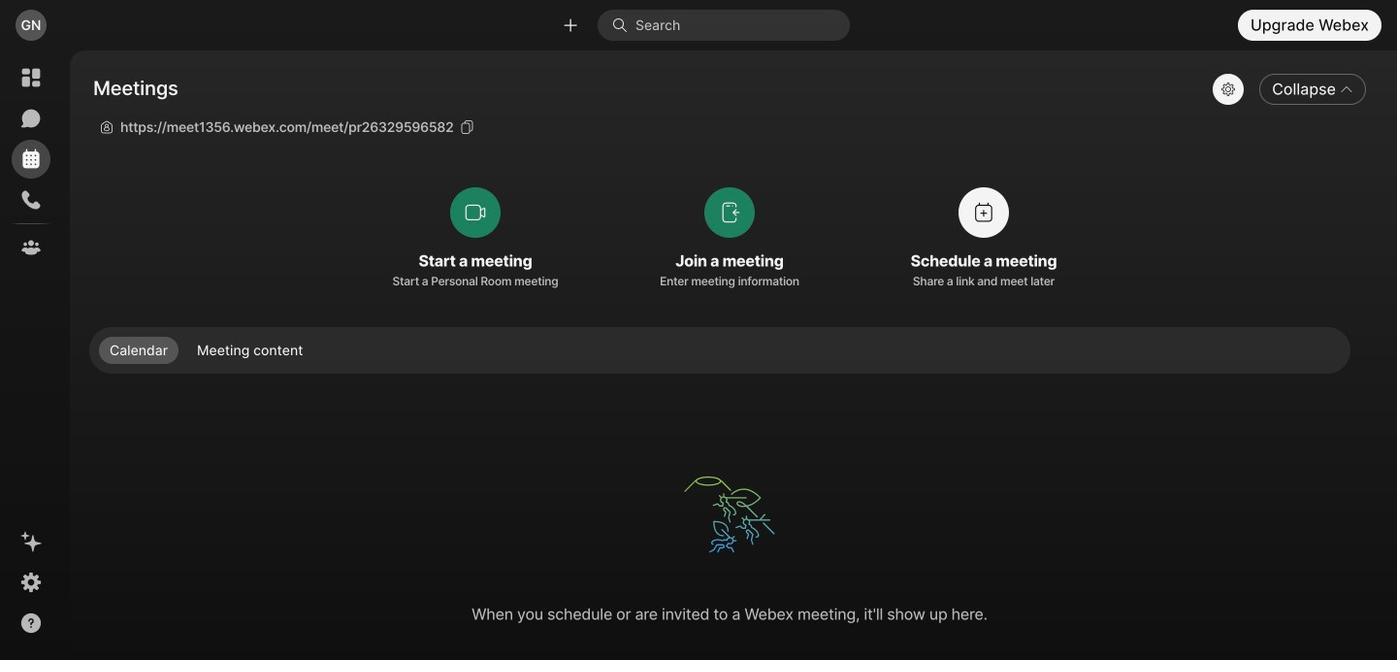 Task type: vqa. For each thing, say whether or not it's contained in the screenshot.
PROFILE SETTINGS MENU menu bar
no



Task type: describe. For each thing, give the bounding box(es) containing it.
webex tab list
[[12, 58, 50, 267]]



Task type: locate. For each thing, give the bounding box(es) containing it.
navigation
[[0, 50, 62, 660]]



